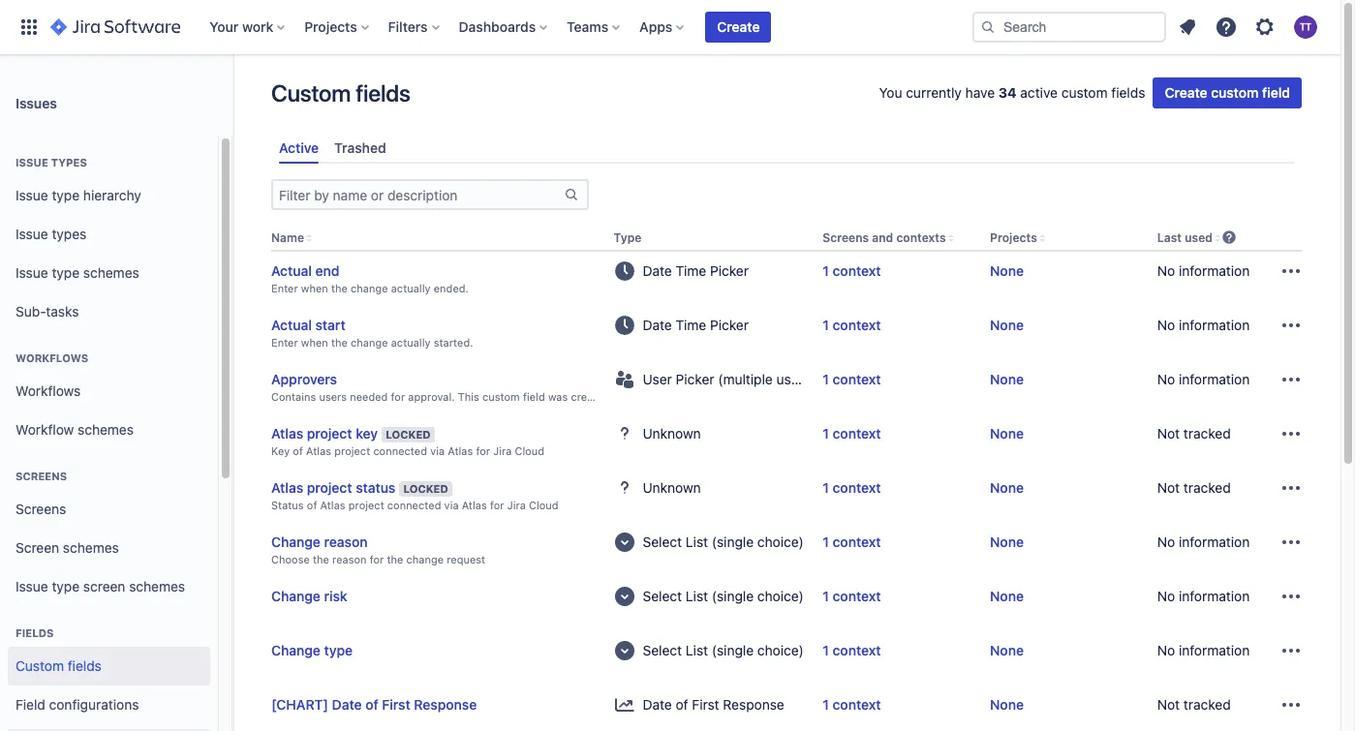 Task type: vqa. For each thing, say whether or not it's contained in the screenshot.
The In Progress
no



Task type: locate. For each thing, give the bounding box(es) containing it.
34
[[999, 84, 1017, 101]]

none for change reason choose the reason for the change request
[[990, 534, 1024, 551]]

1 for approvers contains users needed for approval. this custom field was created by jira.
[[823, 371, 829, 388]]

1 vertical spatial workflows
[[16, 382, 81, 399]]

change down choose
[[271, 588, 321, 605]]

1 vertical spatial via
[[444, 499, 459, 512]]

1 vertical spatial list
[[686, 588, 708, 605]]

first
[[382, 697, 411, 713], [692, 697, 719, 713]]

1 vertical spatial (single
[[712, 588, 754, 605]]

jira for status
[[507, 499, 526, 512]]

cloud inside atlas project key locked key of atlas project connected via atlas for jira cloud
[[515, 445, 545, 458]]

1 vertical spatial when
[[301, 337, 328, 349]]

1 1 from the top
[[823, 263, 829, 279]]

custom right active
[[1062, 84, 1108, 101]]

1 context for atlas project status locked status of atlas project connected via atlas for jira cloud
[[823, 480, 881, 496]]

atlas
[[271, 426, 303, 442], [306, 445, 331, 458], [448, 445, 473, 458], [271, 480, 303, 496], [320, 499, 345, 512], [462, 499, 487, 512]]

3 choice) from the top
[[758, 643, 804, 659]]

fields up the field configurations
[[68, 657, 102, 674]]

0 horizontal spatial response
[[414, 697, 477, 713]]

1 vertical spatial not tracked
[[1158, 480, 1231, 496]]

context for atlas project key locked key of atlas project connected via atlas for jira cloud
[[833, 426, 881, 442]]

response inside button
[[414, 697, 477, 713]]

active
[[279, 140, 319, 156]]

for inside change reason choose the reason for the change request
[[370, 554, 384, 566]]

5 context from the top
[[833, 480, 881, 496]]

1 vertical spatial jira
[[507, 499, 526, 512]]

0 horizontal spatial projects
[[304, 18, 357, 35]]

when for end
[[301, 282, 328, 295]]

2 vertical spatial tracked
[[1184, 697, 1231, 713]]

1 information from the top
[[1179, 263, 1250, 279]]

projects right contexts
[[990, 231, 1037, 245]]

first inside button
[[382, 697, 411, 713]]

field left was
[[523, 391, 545, 403]]

1 vertical spatial connected
[[387, 499, 441, 512]]

time for actual start
[[676, 317, 707, 334]]

3 (single from the top
[[712, 643, 754, 659]]

9 1 context button from the top
[[823, 696, 881, 715]]

5 1 context button from the top
[[823, 479, 881, 498]]

1 vertical spatial locked
[[403, 483, 448, 495]]

2 vertical spatial more image
[[1280, 585, 1303, 609]]

3 information from the top
[[1179, 371, 1250, 388]]

2 vertical spatial select list (single choice)
[[643, 643, 804, 659]]

jira.
[[628, 391, 650, 403]]

0 vertical spatial actual
[[271, 263, 312, 279]]

issues
[[16, 94, 57, 111]]

tracked for status
[[1184, 480, 1231, 496]]

actually
[[391, 282, 431, 295], [391, 337, 431, 349]]

0 vertical spatial tracked
[[1184, 426, 1231, 442]]

request
[[447, 554, 485, 566]]

select list (single choice) for change risk
[[643, 588, 804, 605]]

1 vertical spatial custom fields
[[16, 657, 102, 674]]

date for 1st 1 context button from the bottom
[[643, 697, 672, 713]]

settings image
[[1254, 16, 1277, 39]]

cloud
[[515, 445, 545, 458], [529, 499, 559, 512]]

5 none from the top
[[990, 480, 1024, 496]]

5 more image from the top
[[1280, 640, 1303, 663]]

type down types
[[52, 187, 80, 203]]

more image
[[1280, 423, 1303, 446], [1280, 477, 1303, 500], [1280, 585, 1303, 609]]

1 vertical spatial time
[[676, 317, 707, 334]]

1 when from the top
[[301, 282, 328, 295]]

via up request
[[444, 499, 459, 512]]

workflows link
[[8, 372, 210, 411]]

change up [chart]
[[271, 643, 321, 659]]

contains
[[271, 391, 316, 403]]

2 vertical spatial screens
[[16, 500, 66, 517]]

change reason button
[[271, 533, 368, 553]]

1 vertical spatial actual
[[271, 317, 312, 334]]

0 horizontal spatial custom
[[16, 657, 64, 674]]

1 context for actual end enter when the change actually ended.
[[823, 263, 881, 279]]

2 vertical spatial not
[[1158, 697, 1180, 713]]

more image
[[1280, 260, 1303, 283], [1280, 314, 1303, 337], [1280, 368, 1303, 392], [1280, 531, 1303, 554], [1280, 640, 1303, 663], [1280, 694, 1303, 717]]

none button for change reason choose the reason for the change request
[[990, 533, 1024, 553]]

teams
[[567, 18, 609, 35]]

4 1 from the top
[[823, 426, 829, 442]]

1 vertical spatial date time picker
[[643, 317, 749, 334]]

1 more image from the top
[[1280, 260, 1303, 283]]

select
[[643, 534, 682, 551], [643, 588, 682, 605], [643, 643, 682, 659]]

0 vertical spatial more image
[[1280, 423, 1303, 446]]

cloud inside atlas project status locked status of atlas project connected via atlas for jira cloud
[[529, 499, 559, 512]]

projects inside dropdown button
[[304, 18, 357, 35]]

2 vertical spatial picker
[[676, 371, 715, 388]]

sub-tasks link
[[8, 293, 210, 331]]

2 change from the top
[[271, 588, 321, 605]]

change up needed
[[351, 337, 388, 349]]

3 tracked from the top
[[1184, 697, 1231, 713]]

context
[[833, 263, 881, 279], [833, 317, 881, 334], [833, 371, 881, 388], [833, 426, 881, 442], [833, 480, 881, 496], [833, 534, 881, 551], [833, 588, 881, 605], [833, 643, 881, 659], [833, 697, 881, 713]]

dashboards button
[[453, 12, 555, 43]]

schemes down workflows link
[[78, 421, 134, 438]]

of inside button
[[366, 697, 379, 713]]

1 vertical spatial cloud
[[529, 499, 559, 512]]

create for create
[[717, 18, 760, 35]]

connected inside atlas project key locked key of atlas project connected via atlas for jira cloud
[[373, 445, 427, 458]]

change risk
[[271, 588, 348, 605]]

date time picker
[[643, 263, 749, 279], [643, 317, 749, 334]]

for inside approvers contains users needed for approval. this custom field was created by jira.
[[391, 391, 405, 403]]

banner
[[0, 0, 1341, 54]]

context for approvers contains users needed for approval. this custom field was created by jira.
[[833, 371, 881, 388]]

1 vertical spatial change
[[271, 588, 321, 605]]

locked inside atlas project status locked status of atlas project connected via atlas for jira cloud
[[403, 483, 448, 495]]

atlas down atlas project status button
[[320, 499, 345, 512]]

not tracked for key
[[1158, 426, 1231, 442]]

type down risk
[[324, 643, 353, 659]]

when down actual start button
[[301, 337, 328, 349]]

change for start
[[351, 337, 388, 349]]

tasks
[[46, 303, 79, 319]]

1 horizontal spatial custom fields
[[271, 79, 410, 107]]

time
[[676, 263, 707, 279], [676, 317, 707, 334]]

custom fields down fields
[[16, 657, 102, 674]]

field
[[1262, 84, 1290, 101], [523, 391, 545, 403]]

jira inside atlas project key locked key of atlas project connected via atlas for jira cloud
[[493, 445, 512, 458]]

of
[[293, 445, 303, 458], [307, 499, 317, 512], [366, 697, 379, 713], [676, 697, 688, 713]]

the down atlas project status locked status of atlas project connected via atlas for jira cloud
[[387, 554, 403, 566]]

risk
[[324, 588, 348, 605]]

0 horizontal spatial custom
[[483, 391, 520, 403]]

schemes down issue types link
[[83, 264, 139, 281]]

1 enter from the top
[[271, 282, 298, 295]]

fields down search field
[[1112, 84, 1146, 101]]

1 vertical spatial unknown
[[643, 480, 701, 496]]

1 issue from the top
[[16, 156, 48, 169]]

1 context for change reason choose the reason for the change request
[[823, 534, 881, 551]]

issue for issue types
[[16, 225, 48, 242]]

2 enter from the top
[[271, 337, 298, 349]]

2 horizontal spatial custom
[[1211, 84, 1259, 101]]

locked
[[386, 429, 431, 441], [403, 483, 448, 495]]

projects right "work"
[[304, 18, 357, 35]]

via inside atlas project key locked key of atlas project connected via atlas for jira cloud
[[430, 445, 445, 458]]

4 context from the top
[[833, 426, 881, 442]]

3 none button from the top
[[990, 370, 1024, 390]]

hierarchy
[[83, 187, 141, 203]]

9 context from the top
[[833, 697, 881, 713]]

2 unknown from the top
[[643, 480, 701, 496]]

create down notifications 'icon'
[[1165, 84, 1208, 101]]

banner containing your work
[[0, 0, 1341, 54]]

1 vertical spatial tracked
[[1184, 480, 1231, 496]]

type for schemes
[[52, 264, 80, 281]]

0 vertical spatial picker
[[710, 263, 749, 279]]

2 choice) from the top
[[758, 588, 804, 605]]

schemes inside "workflows" group
[[78, 421, 134, 438]]

6 none button from the top
[[990, 533, 1024, 553]]

1 vertical spatial select
[[643, 588, 682, 605]]

0 vertical spatial unknown
[[643, 426, 701, 442]]

0 vertical spatial jira
[[493, 445, 512, 458]]

1 horizontal spatial custom
[[271, 79, 351, 107]]

not for status
[[1158, 480, 1180, 496]]

9 none button from the top
[[990, 696, 1024, 715]]

5 1 from the top
[[823, 480, 829, 496]]

enter inside actual end enter when the change actually ended.
[[271, 282, 298, 295]]

project left status
[[307, 480, 352, 496]]

type inside screens group
[[52, 578, 80, 594]]

0 vertical spatial locked
[[386, 429, 431, 441]]

type left the screen
[[52, 578, 80, 594]]

change up choose
[[271, 534, 321, 551]]

date for actual start enter when the change actually started.'s 1 context button
[[643, 317, 672, 334]]

2 vertical spatial change
[[406, 554, 444, 566]]

fields
[[16, 627, 54, 639]]

change risk button
[[271, 587, 348, 607]]

2 1 context button from the top
[[823, 316, 881, 336]]

custom inside fields group
[[16, 657, 64, 674]]

create for create custom field
[[1165, 84, 1208, 101]]

enter down actual end button
[[271, 282, 298, 295]]

4 no information from the top
[[1158, 534, 1250, 551]]

1 horizontal spatial field
[[1262, 84, 1290, 101]]

2 vertical spatial list
[[686, 643, 708, 659]]

6 information from the top
[[1179, 643, 1250, 659]]

2 vertical spatial choice)
[[758, 643, 804, 659]]

4 1 context button from the top
[[823, 425, 881, 444]]

enter down actual start button
[[271, 337, 298, 349]]

1 horizontal spatial first
[[692, 697, 719, 713]]

0 vertical spatial field
[[1262, 84, 1290, 101]]

change up actual start enter when the change actually started. at top
[[351, 282, 388, 295]]

via up atlas project status locked status of atlas project connected via atlas for jira cloud
[[430, 445, 445, 458]]

user picker (multiple users)
[[643, 371, 816, 388]]

fields group
[[8, 606, 210, 731]]

3 change from the top
[[271, 643, 321, 659]]

screens up screen
[[16, 500, 66, 517]]

projects
[[304, 18, 357, 35], [990, 231, 1037, 245]]

issue type schemes link
[[8, 254, 210, 293]]

1 vertical spatial reason
[[332, 554, 367, 566]]

2 actual from the top
[[271, 317, 312, 334]]

actual down the name
[[271, 263, 312, 279]]

type for screen
[[52, 578, 80, 594]]

0 vertical spatial create
[[717, 18, 760, 35]]

picker for actual end
[[710, 263, 749, 279]]

1 change from the top
[[271, 534, 321, 551]]

not for key
[[1158, 426, 1180, 442]]

1 vertical spatial custom
[[16, 657, 64, 674]]

none
[[990, 263, 1024, 279], [990, 317, 1024, 334], [990, 371, 1024, 388], [990, 426, 1024, 442], [990, 480, 1024, 496], [990, 534, 1024, 551], [990, 588, 1024, 605], [990, 643, 1024, 659], [990, 697, 1024, 713]]

create button
[[706, 12, 772, 43]]

0 vertical spatial change
[[351, 282, 388, 295]]

4 no from the top
[[1158, 534, 1175, 551]]

issue type screen schemes link
[[8, 568, 210, 606]]

none button for actual start enter when the change actually started.
[[990, 316, 1024, 336]]

atlas up request
[[462, 499, 487, 512]]

6 none from the top
[[990, 534, 1024, 551]]

field
[[16, 696, 45, 713]]

2 response from the left
[[723, 697, 785, 713]]

0 vertical spatial when
[[301, 282, 328, 295]]

actual
[[271, 263, 312, 279], [271, 317, 312, 334]]

custom up active
[[271, 79, 351, 107]]

key
[[356, 426, 378, 442]]

1 for change reason choose the reason for the change request
[[823, 534, 829, 551]]

2 information from the top
[[1179, 317, 1250, 334]]

actually inside actual end enter when the change actually ended.
[[391, 282, 431, 295]]

jira inside atlas project status locked status of atlas project connected via atlas for jira cloud
[[507, 499, 526, 512]]

the
[[331, 282, 348, 295], [331, 337, 348, 349], [313, 554, 329, 566], [387, 554, 403, 566]]

0 vertical spatial select list (single choice)
[[643, 534, 804, 551]]

7 none from the top
[[990, 588, 1024, 605]]

Filter by name or description text field
[[273, 181, 564, 208]]

field down settings icon
[[1262, 84, 1290, 101]]

enter
[[271, 282, 298, 295], [271, 337, 298, 349]]

1 not from the top
[[1158, 426, 1180, 442]]

no for actual end
[[1158, 263, 1175, 279]]

actual inside actual end enter when the change actually ended.
[[271, 263, 312, 279]]

none for atlas project status locked status of atlas project connected via atlas for jira cloud
[[990, 480, 1024, 496]]

tab list containing active
[[271, 132, 1302, 164]]

screens down workflow
[[16, 470, 67, 482]]

project down status
[[349, 499, 384, 512]]

workflows up workflow
[[16, 382, 81, 399]]

actually left ended.
[[391, 282, 431, 295]]

0 vertical spatial (single
[[712, 534, 754, 551]]

1 context for atlas project key locked key of atlas project connected via atlas for jira cloud
[[823, 426, 881, 442]]

2 none button from the top
[[990, 316, 1024, 336]]

atlas project key locked key of atlas project connected via atlas for jira cloud
[[271, 426, 545, 458]]

1 first from the left
[[382, 697, 411, 713]]

1 none button from the top
[[990, 262, 1024, 281]]

3 none from the top
[[990, 371, 1024, 388]]

projects button
[[299, 12, 377, 43]]

fields inside group
[[68, 657, 102, 674]]

custom inside the create custom field button
[[1211, 84, 1259, 101]]

1 time from the top
[[676, 263, 707, 279]]

type up tasks
[[52, 264, 80, 281]]

jira software image
[[50, 16, 180, 39], [50, 16, 180, 39]]

change inside actual start enter when the change actually started.
[[351, 337, 388, 349]]

1 no from the top
[[1158, 263, 1175, 279]]

context for actual start enter when the change actually started.
[[833, 317, 881, 334]]

6 1 context button from the top
[[823, 533, 881, 553]]

change
[[351, 282, 388, 295], [351, 337, 388, 349], [406, 554, 444, 566]]

2 more image from the top
[[1280, 314, 1303, 337]]

locked right status
[[403, 483, 448, 495]]

jira for key
[[493, 445, 512, 458]]

type
[[52, 187, 80, 203], [52, 264, 80, 281], [52, 578, 80, 594], [324, 643, 353, 659]]

2 horizontal spatial fields
[[1112, 84, 1146, 101]]

change left request
[[406, 554, 444, 566]]

1 date time picker from the top
[[643, 263, 749, 279]]

screen
[[16, 539, 59, 556]]

last used
[[1158, 231, 1213, 245]]

cloud for atlas project key
[[515, 445, 545, 458]]

create custom field
[[1165, 84, 1290, 101]]

schemes up issue type screen schemes
[[63, 539, 119, 556]]

5 1 context from the top
[[823, 480, 881, 496]]

2 vertical spatial change
[[271, 643, 321, 659]]

screens left and
[[823, 231, 869, 245]]

reason up risk
[[324, 534, 368, 551]]

6 no from the top
[[1158, 643, 1175, 659]]

2 issue from the top
[[16, 187, 48, 203]]

Search field
[[973, 12, 1166, 43]]

unknown for status
[[643, 480, 701, 496]]

1 choice) from the top
[[758, 534, 804, 551]]

1 more image from the top
[[1280, 423, 1303, 446]]

enter inside actual start enter when the change actually started.
[[271, 337, 298, 349]]

1 vertical spatial more image
[[1280, 477, 1303, 500]]

1 context button for atlas project status locked status of atlas project connected via atlas for jira cloud
[[823, 479, 881, 498]]

fields
[[356, 79, 410, 107], [1112, 84, 1146, 101], [68, 657, 102, 674]]

1 vertical spatial screens
[[16, 470, 67, 482]]

1 context button for atlas project key locked key of atlas project connected via atlas for jira cloud
[[823, 425, 881, 444]]

7 1 context button from the top
[[823, 587, 881, 607]]

1 vertical spatial projects
[[990, 231, 1037, 245]]

information
[[1179, 263, 1250, 279], [1179, 317, 1250, 334], [1179, 371, 1250, 388], [1179, 534, 1250, 551], [1179, 588, 1250, 605], [1179, 643, 1250, 659]]

date time picker for start
[[643, 317, 749, 334]]

sub-
[[16, 303, 46, 319]]

tracked
[[1184, 426, 1231, 442], [1184, 480, 1231, 496], [1184, 697, 1231, 713]]

0 vertical spatial list
[[686, 534, 708, 551]]

1 context button for actual end enter when the change actually ended.
[[823, 262, 881, 281]]

1 vertical spatial not
[[1158, 480, 1180, 496]]

no information for actual start
[[1158, 317, 1250, 334]]

1 horizontal spatial projects
[[990, 231, 1037, 245]]

help image
[[1215, 16, 1238, 39]]

issue down issue types
[[16, 187, 48, 203]]

1 vertical spatial choice)
[[758, 588, 804, 605]]

custom fields up trashed
[[271, 79, 410, 107]]

reason
[[324, 534, 368, 551], [332, 554, 367, 566]]

connected down status
[[387, 499, 441, 512]]

6 no information from the top
[[1158, 643, 1250, 659]]

create right "apps" popup button
[[717, 18, 760, 35]]

2 workflows from the top
[[16, 382, 81, 399]]

issue inside screens group
[[16, 578, 48, 594]]

workflows group
[[8, 331, 210, 455]]

1 horizontal spatial create
[[1165, 84, 1208, 101]]

connected down key
[[373, 445, 427, 458]]

reason down "change reason" 'button'
[[332, 554, 367, 566]]

information for approvers
[[1179, 371, 1250, 388]]

issue
[[16, 156, 48, 169], [16, 187, 48, 203], [16, 225, 48, 242], [16, 264, 48, 281], [16, 578, 48, 594]]

0 horizontal spatial create
[[717, 18, 760, 35]]

the down "change reason" 'button'
[[313, 554, 329, 566]]

when down actual end button
[[301, 282, 328, 295]]

actual inside actual start enter when the change actually started.
[[271, 317, 312, 334]]

3 select list (single choice) from the top
[[643, 643, 804, 659]]

0 vertical spatial time
[[676, 263, 707, 279]]

0 vertical spatial projects
[[304, 18, 357, 35]]

1 actually from the top
[[391, 282, 431, 295]]

1 vertical spatial field
[[523, 391, 545, 403]]

tab list
[[271, 132, 1302, 164]]

1 for atlas project status locked status of atlas project connected via atlas for jira cloud
[[823, 480, 829, 496]]

5 issue from the top
[[16, 578, 48, 594]]

0 horizontal spatial fields
[[68, 657, 102, 674]]

2 vertical spatial not tracked
[[1158, 697, 1231, 713]]

select list (single choice) for change type
[[643, 643, 804, 659]]

when inside actual end enter when the change actually ended.
[[301, 282, 328, 295]]

locked right key
[[386, 429, 431, 441]]

(single for change risk
[[712, 588, 754, 605]]

2 time from the top
[[676, 317, 707, 334]]

more image for key
[[1280, 423, 1303, 446]]

actual left start
[[271, 317, 312, 334]]

0 vertical spatial custom
[[271, 79, 351, 107]]

create inside button
[[1165, 84, 1208, 101]]

custom down help icon
[[1211, 84, 1259, 101]]

6 context from the top
[[833, 534, 881, 551]]

via for key
[[430, 445, 445, 458]]

1 horizontal spatial fields
[[356, 79, 410, 107]]

search image
[[980, 19, 996, 35]]

2 actually from the top
[[391, 337, 431, 349]]

via inside atlas project status locked status of atlas project connected via atlas for jira cloud
[[444, 499, 459, 512]]

enter for actual end
[[271, 282, 298, 295]]

0 vertical spatial via
[[430, 445, 445, 458]]

6 1 from the top
[[823, 534, 829, 551]]

0 vertical spatial not tracked
[[1158, 426, 1231, 442]]

change inside actual end enter when the change actually ended.
[[351, 282, 388, 295]]

8 none from the top
[[990, 643, 1024, 659]]

date of first response
[[643, 697, 785, 713]]

create inside button
[[717, 18, 760, 35]]

apps
[[640, 18, 673, 35]]

3 more image from the top
[[1280, 368, 1303, 392]]

5 no information from the top
[[1158, 588, 1250, 605]]

workflows down sub-tasks in the left of the page
[[16, 352, 88, 364]]

the down end
[[331, 282, 348, 295]]

actually left started.
[[391, 337, 431, 349]]

3 no from the top
[[1158, 371, 1175, 388]]

0 vertical spatial connected
[[373, 445, 427, 458]]

2 no from the top
[[1158, 317, 1175, 334]]

1 vertical spatial select list (single choice)
[[643, 588, 804, 605]]

1 workflows from the top
[[16, 352, 88, 364]]

locked inside atlas project key locked key of atlas project connected via atlas for jira cloud
[[386, 429, 431, 441]]

actually for actual end
[[391, 282, 431, 295]]

0 vertical spatial not
[[1158, 426, 1180, 442]]

3 no information from the top
[[1158, 371, 1250, 388]]

0 vertical spatial actually
[[391, 282, 431, 295]]

connected
[[373, 445, 427, 458], [387, 499, 441, 512]]

issue left types
[[16, 156, 48, 169]]

change inside change reason choose the reason for the change request
[[271, 534, 321, 551]]

change inside change reason choose the reason for the change request
[[406, 554, 444, 566]]

issue down screen
[[16, 578, 48, 594]]

2 select list (single choice) from the top
[[643, 588, 804, 605]]

actually inside actual start enter when the change actually started.
[[391, 337, 431, 349]]

not tracked for status
[[1158, 480, 1231, 496]]

atlas project status button
[[271, 479, 396, 498]]

3 select from the top
[[643, 643, 682, 659]]

6 more image from the top
[[1280, 694, 1303, 717]]

connected inside atlas project status locked status of atlas project connected via atlas for jira cloud
[[387, 499, 441, 512]]

actual end enter when the change actually ended.
[[271, 263, 469, 295]]

your
[[210, 18, 239, 35]]

1 vertical spatial create
[[1165, 84, 1208, 101]]

2 vertical spatial (single
[[712, 643, 754, 659]]

1 context for approvers contains users needed for approval. this custom field was created by jira.
[[823, 371, 881, 388]]

was
[[548, 391, 568, 403]]

1 vertical spatial enter
[[271, 337, 298, 349]]

9 none from the top
[[990, 697, 1024, 713]]

0 vertical spatial date time picker
[[643, 263, 749, 279]]

list for type
[[686, 643, 708, 659]]

the inside actual end enter when the change actually ended.
[[331, 282, 348, 295]]

0 vertical spatial enter
[[271, 282, 298, 295]]

select list (single choice)
[[643, 534, 804, 551], [643, 588, 804, 605], [643, 643, 804, 659]]

when inside actual start enter when the change actually started.
[[301, 337, 328, 349]]

0 vertical spatial change
[[271, 534, 321, 551]]

0 vertical spatial select
[[643, 534, 682, 551]]

custom right this
[[483, 391, 520, 403]]

0 vertical spatial choice)
[[758, 534, 804, 551]]

none button for approvers contains users needed for approval. this custom field was created by jira.
[[990, 370, 1024, 390]]

0 vertical spatial cloud
[[515, 445, 545, 458]]

fields up trashed
[[356, 79, 410, 107]]

1 vertical spatial actually
[[391, 337, 431, 349]]

3 1 context from the top
[[823, 371, 881, 388]]

issue up sub- at the top
[[16, 264, 48, 281]]

4 none from the top
[[990, 426, 1024, 442]]

0 horizontal spatial first
[[382, 697, 411, 713]]

5 none button from the top
[[990, 479, 1024, 498]]

issue left 'types' at the left top of the page
[[16, 225, 48, 242]]

no for actual start
[[1158, 317, 1175, 334]]

change for end
[[351, 282, 388, 295]]

actual for actual end
[[271, 263, 312, 279]]

schemes
[[83, 264, 139, 281], [78, 421, 134, 438], [63, 539, 119, 556], [129, 578, 185, 594]]

change for change reason choose the reason for the change request
[[271, 534, 321, 551]]

1 no information from the top
[[1158, 263, 1250, 279]]

1 vertical spatial picker
[[710, 317, 749, 334]]

information for actual start
[[1179, 317, 1250, 334]]

custom
[[1062, 84, 1108, 101], [1211, 84, 1259, 101], [483, 391, 520, 403]]

choice) for change risk
[[758, 588, 804, 605]]

workflows for "workflows" group
[[16, 352, 88, 364]]

2 1 from the top
[[823, 317, 829, 334]]

the down start
[[331, 337, 348, 349]]

2 vertical spatial select
[[643, 643, 682, 659]]

1 horizontal spatial response
[[723, 697, 785, 713]]

1 1 context button from the top
[[823, 262, 881, 281]]

the inside actual start enter when the change actually started.
[[331, 337, 348, 349]]

none for atlas project key locked key of atlas project connected via atlas for jira cloud
[[990, 426, 1024, 442]]

1 vertical spatial change
[[351, 337, 388, 349]]

projects for projects button
[[990, 231, 1037, 245]]

4 information from the top
[[1179, 534, 1250, 551]]

workflows for workflows link
[[16, 382, 81, 399]]

screens
[[823, 231, 869, 245], [16, 470, 67, 482], [16, 500, 66, 517]]

none for approvers contains users needed for approval. this custom field was created by jira.
[[990, 371, 1024, 388]]

0 vertical spatial workflows
[[16, 352, 88, 364]]

change for change risk
[[271, 588, 321, 605]]

1 context button for actual start enter when the change actually started.
[[823, 316, 881, 336]]

none button for actual end enter when the change actually ended.
[[990, 262, 1024, 281]]

0 horizontal spatial custom fields
[[16, 657, 102, 674]]

4 more image from the top
[[1280, 531, 1303, 554]]

0 horizontal spatial field
[[523, 391, 545, 403]]

custom down fields
[[16, 657, 64, 674]]

picker
[[710, 263, 749, 279], [710, 317, 749, 334], [676, 371, 715, 388]]

1 select from the top
[[643, 534, 682, 551]]



Task type: describe. For each thing, give the bounding box(es) containing it.
(single for change type
[[712, 643, 754, 659]]

screens for screens group
[[16, 470, 67, 482]]

atlas down the 'atlas project key' button at the bottom of page
[[306, 445, 331, 458]]

more image for approvers
[[1280, 368, 1303, 392]]

actually for actual start
[[391, 337, 431, 349]]

3 more image from the top
[[1280, 585, 1303, 609]]

project down the users
[[307, 426, 352, 442]]

needed
[[350, 391, 388, 403]]

projects for projects dropdown button
[[304, 18, 357, 35]]

actual start enter when the change actually started.
[[271, 317, 473, 349]]

approval.
[[408, 391, 455, 403]]

unknown for key
[[643, 426, 701, 442]]

choose
[[271, 554, 310, 566]]

context for actual end enter when the change actually ended.
[[833, 263, 881, 279]]

[chart] date of first response
[[271, 697, 477, 713]]

issue for issue types
[[16, 156, 48, 169]]

for inside atlas project status locked status of atlas project connected via atlas for jira cloud
[[490, 499, 504, 512]]

screen
[[83, 578, 125, 594]]

and
[[872, 231, 894, 245]]

5 information from the top
[[1179, 588, 1250, 605]]

the most recent date this field was edited on any issue image
[[1222, 230, 1237, 245]]

context for atlas project status locked status of atlas project connected via atlas for jira cloud
[[833, 480, 881, 496]]

field inside button
[[1262, 84, 1290, 101]]

projects button
[[990, 231, 1037, 245]]

configurations
[[49, 696, 139, 713]]

workflow schemes
[[16, 421, 134, 438]]

issue for issue type schemes
[[16, 264, 48, 281]]

screens and contexts button
[[823, 231, 946, 245]]

project down key
[[334, 445, 370, 458]]

enter for actual start
[[271, 337, 298, 349]]

more image for status
[[1280, 477, 1303, 500]]

screens for 'screens' link at the bottom left
[[16, 500, 66, 517]]

5 no from the top
[[1158, 588, 1175, 605]]

1 context button for approvers contains users needed for approval. this custom field was created by jira.
[[823, 370, 881, 390]]

screens group
[[8, 450, 210, 612]]

8 1 from the top
[[823, 643, 829, 659]]

active
[[1021, 84, 1058, 101]]

1 select list (single choice) from the top
[[643, 534, 804, 551]]

users
[[319, 391, 347, 403]]

have
[[966, 84, 995, 101]]

8 1 context button from the top
[[823, 642, 881, 661]]

your profile and settings image
[[1294, 16, 1318, 39]]

screen schemes
[[16, 539, 119, 556]]

context for change reason choose the reason for the change request
[[833, 534, 881, 551]]

list for risk
[[686, 588, 708, 605]]

choice) for change type
[[758, 643, 804, 659]]

9 1 from the top
[[823, 697, 829, 713]]

[chart]
[[271, 697, 328, 713]]

screens and contexts
[[823, 231, 946, 245]]

change type button
[[271, 642, 353, 661]]

started.
[[434, 337, 473, 349]]

you currently have 34 active custom fields
[[879, 84, 1146, 101]]

your work button
[[204, 12, 293, 43]]

screen schemes link
[[8, 529, 210, 568]]

issue type schemes
[[16, 264, 139, 281]]

ended.
[[434, 282, 469, 295]]

for inside atlas project key locked key of atlas project connected via atlas for jira cloud
[[476, 445, 490, 458]]

issue types
[[16, 225, 86, 242]]

8 none button from the top
[[990, 642, 1024, 661]]

atlas project status locked status of atlas project connected via atlas for jira cloud
[[271, 480, 559, 512]]

more image for actual start
[[1280, 314, 1303, 337]]

2 first from the left
[[692, 697, 719, 713]]

information for actual end
[[1179, 263, 1250, 279]]

name button
[[271, 231, 304, 245]]

issue types link
[[8, 215, 210, 254]]

no information for change reason
[[1158, 534, 1250, 551]]

atlas down this
[[448, 445, 473, 458]]

7 1 from the top
[[823, 588, 829, 605]]

locked for status
[[403, 483, 448, 495]]

atlas up key
[[271, 426, 303, 442]]

dashboards
[[459, 18, 536, 35]]

none for actual end enter when the change actually ended.
[[990, 263, 1024, 279]]

field configurations
[[16, 696, 139, 713]]

used
[[1185, 231, 1213, 245]]

8 1 context from the top
[[823, 643, 881, 659]]

trashed
[[334, 140, 386, 156]]

key
[[271, 445, 290, 458]]

issue types group
[[8, 136, 210, 337]]

locked for key
[[386, 429, 431, 441]]

you
[[879, 84, 902, 101]]

0 vertical spatial screens
[[823, 231, 869, 245]]

atlas up 'status'
[[271, 480, 303, 496]]

date for 1 context button related to actual end enter when the change actually ended.
[[643, 263, 672, 279]]

custom inside approvers contains users needed for approval. this custom field was created by jira.
[[483, 391, 520, 403]]

atlas project key button
[[271, 425, 378, 444]]

created
[[571, 391, 610, 403]]

none for actual start enter when the change actually started.
[[990, 317, 1024, 334]]

select for risk
[[643, 588, 682, 605]]

actual end button
[[271, 262, 340, 281]]

date inside button
[[332, 697, 362, 713]]

status
[[271, 499, 304, 512]]

name
[[271, 231, 304, 245]]

when for start
[[301, 337, 328, 349]]

1 for actual end enter when the change actually ended.
[[823, 263, 829, 279]]

workflow schemes link
[[8, 411, 210, 450]]

type
[[614, 231, 642, 245]]

primary element
[[12, 0, 973, 54]]

issue type hierarchy
[[16, 187, 141, 203]]

7 1 context from the top
[[823, 588, 881, 605]]

none button for atlas project status locked status of atlas project connected via atlas for jira cloud
[[990, 479, 1024, 498]]

[chart] date of first response button
[[271, 696, 477, 715]]

7 context from the top
[[833, 588, 881, 605]]

types
[[51, 156, 87, 169]]

more image for actual end
[[1280, 260, 1303, 283]]

issue for issue type screen schemes
[[16, 578, 48, 594]]

last used button
[[1158, 230, 1237, 245]]

screens link
[[8, 490, 210, 529]]

notifications image
[[1176, 16, 1199, 39]]

7 none button from the top
[[990, 587, 1024, 607]]

9 1 context from the top
[[823, 697, 881, 713]]

start
[[315, 317, 346, 334]]

teams button
[[561, 12, 628, 43]]

1 for actual start enter when the change actually started.
[[823, 317, 829, 334]]

custom fields link
[[8, 647, 210, 686]]

tracked for key
[[1184, 426, 1231, 442]]

sub-tasks
[[16, 303, 79, 319]]

0 vertical spatial reason
[[324, 534, 368, 551]]

user
[[643, 371, 672, 388]]

sidebar navigation image
[[211, 78, 254, 116]]

connected for status
[[387, 499, 441, 512]]

actual start button
[[271, 316, 346, 336]]

picker for actual start
[[710, 317, 749, 334]]

change for change type
[[271, 643, 321, 659]]

of inside atlas project key locked key of atlas project connected via atlas for jira cloud
[[293, 445, 303, 458]]

none button for atlas project key locked key of atlas project connected via atlas for jira cloud
[[990, 425, 1024, 444]]

issue type screen schemes
[[16, 578, 185, 594]]

1 (single from the top
[[712, 534, 754, 551]]

issue for issue type hierarchy
[[16, 187, 48, 203]]

this
[[458, 391, 479, 403]]

(multiple
[[718, 371, 773, 388]]

approvers
[[271, 371, 337, 388]]

1 list from the top
[[686, 534, 708, 551]]

change reason choose the reason for the change request
[[271, 534, 485, 566]]

approvers button
[[271, 370, 337, 390]]

issue types
[[16, 156, 87, 169]]

filters
[[388, 18, 428, 35]]

no for change reason
[[1158, 534, 1175, 551]]

time for actual end
[[676, 263, 707, 279]]

1 horizontal spatial custom
[[1062, 84, 1108, 101]]

field inside approvers contains users needed for approval. this custom field was created by jira.
[[523, 391, 545, 403]]

of inside atlas project status locked status of atlas project connected via atlas for jira cloud
[[307, 499, 317, 512]]

3 not tracked from the top
[[1158, 697, 1231, 713]]

last
[[1158, 231, 1182, 245]]

workflow
[[16, 421, 74, 438]]

contexts
[[897, 231, 946, 245]]

no information for actual end
[[1158, 263, 1250, 279]]

more image for change reason
[[1280, 531, 1303, 554]]

actual for actual start
[[271, 317, 312, 334]]

type for hierarchy
[[52, 187, 80, 203]]

schemes inside issue types group
[[83, 264, 139, 281]]

filters button
[[382, 12, 447, 43]]

3 not from the top
[[1158, 697, 1180, 713]]

schemes right the screen
[[129, 578, 185, 594]]

field configurations link
[[8, 686, 210, 725]]

8 context from the top
[[833, 643, 881, 659]]

no information for approvers
[[1158, 371, 1250, 388]]

type inside button
[[324, 643, 353, 659]]

select for type
[[643, 643, 682, 659]]

no for approvers
[[1158, 371, 1175, 388]]

by
[[613, 391, 625, 403]]

1 context button for change reason choose the reason for the change request
[[823, 533, 881, 553]]

information for change reason
[[1179, 534, 1250, 551]]

custom fields inside custom fields link
[[16, 657, 102, 674]]

currently
[[906, 84, 962, 101]]

appswitcher icon image
[[17, 16, 41, 39]]

0 vertical spatial custom fields
[[271, 79, 410, 107]]

issue type hierarchy link
[[8, 176, 210, 215]]

your work
[[210, 18, 273, 35]]

change type
[[271, 643, 353, 659]]

end
[[315, 263, 340, 279]]

1 for atlas project key locked key of atlas project connected via atlas for jira cloud
[[823, 426, 829, 442]]

create custom field button
[[1153, 78, 1302, 109]]

apps button
[[634, 12, 692, 43]]



